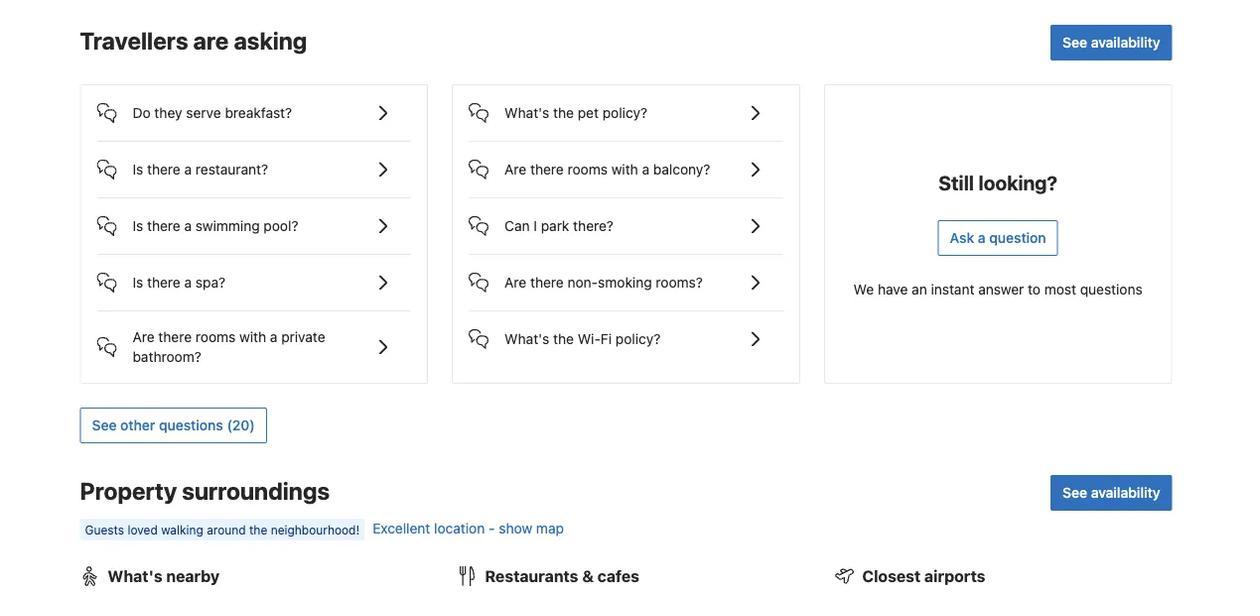 Task type: describe. For each thing, give the bounding box(es) containing it.
is there a spa?
[[133, 275, 225, 291]]

ask a question
[[950, 230, 1046, 246]]

a inside 'button'
[[642, 161, 649, 178]]

question
[[989, 230, 1046, 246]]

are
[[193, 27, 229, 55]]

restaurant?
[[195, 161, 268, 178]]

what's the pet policy?
[[505, 105, 647, 121]]

property surroundings
[[80, 478, 330, 505]]

are there non-smoking rooms?
[[505, 275, 703, 291]]

see for property surroundings
[[1063, 485, 1087, 501]]

what's for what's nearby
[[108, 567, 162, 586]]

there for is there a spa?
[[147, 275, 180, 291]]

show
[[499, 521, 532, 537]]

are there non-smoking rooms? button
[[469, 255, 783, 295]]

we have an instant answer to most questions
[[854, 282, 1143, 298]]

fi
[[601, 331, 612, 348]]

excellent location - show map link
[[373, 521, 564, 537]]

an
[[912, 282, 927, 298]]

restaurants & cafes
[[485, 567, 639, 586]]

pet
[[578, 105, 599, 121]]

instant
[[931, 282, 974, 298]]

rooms?
[[656, 275, 703, 291]]

can i park there? button
[[469, 199, 783, 238]]

a left spa?
[[184, 275, 192, 291]]

still looking?
[[938, 171, 1058, 194]]

with for private
[[239, 329, 266, 346]]

there for is there a swimming pool?
[[147, 218, 180, 234]]

ask
[[950, 230, 974, 246]]

see availability button for travellers are asking
[[1051, 25, 1172, 61]]

what's the wi-fi policy? button
[[469, 312, 783, 352]]

balcony?
[[653, 161, 710, 178]]

policy? inside button
[[602, 105, 647, 121]]

there for are there rooms with a private bathroom?
[[158, 329, 192, 346]]

is there a spa? button
[[97, 255, 411, 295]]

see for travellers are asking
[[1063, 34, 1087, 51]]

excellent location - show map
[[373, 521, 564, 537]]

property
[[80, 478, 177, 505]]

is for is there a swimming pool?
[[133, 218, 143, 234]]

nearby
[[166, 567, 220, 586]]

restaurants
[[485, 567, 578, 586]]

is there a swimming pool? button
[[97, 199, 411, 238]]

around
[[207, 523, 246, 537]]

&
[[582, 567, 594, 586]]

do they serve breakfast?
[[133, 105, 292, 121]]

0 vertical spatial questions
[[1080, 282, 1143, 298]]

see inside button
[[92, 418, 117, 434]]

a left 'swimming'
[[184, 218, 192, 234]]

ask a question button
[[938, 220, 1058, 256]]

see other questions (20) button
[[80, 408, 267, 444]]

pool?
[[264, 218, 298, 234]]

guests loved walking around the neighbourhood!
[[85, 523, 360, 537]]

what's nearby
[[108, 567, 220, 586]]

serve
[[186, 105, 221, 121]]

private
[[281, 329, 325, 346]]

is there a restaurant? button
[[97, 142, 411, 182]]

we
[[854, 282, 874, 298]]

is for is there a restaurant?
[[133, 161, 143, 178]]

to
[[1028, 282, 1041, 298]]



Task type: vqa. For each thing, say whether or not it's contained in the screenshot.
breakfast?
yes



Task type: locate. For each thing, give the bounding box(es) containing it.
asking
[[234, 27, 307, 55]]

1 vertical spatial with
[[239, 329, 266, 346]]

is up is there a spa? at the top left of the page
[[133, 218, 143, 234]]

the for wi-
[[553, 331, 574, 348]]

smoking
[[598, 275, 652, 291]]

travellers
[[80, 27, 188, 55]]

there?
[[573, 218, 614, 234]]

cafes
[[597, 567, 639, 586]]

the right around
[[249, 523, 267, 537]]

0 vertical spatial see availability
[[1063, 34, 1160, 51]]

see availability button
[[1051, 25, 1172, 61], [1051, 476, 1172, 511]]

are inside button
[[505, 275, 527, 291]]

rooms up bathroom?
[[195, 329, 236, 346]]

0 vertical spatial are
[[505, 161, 527, 178]]

policy?
[[602, 105, 647, 121], [615, 331, 661, 348]]

availability for property surroundings
[[1091, 485, 1160, 501]]

airports
[[924, 567, 985, 586]]

availability for travellers are asking
[[1091, 34, 1160, 51]]

breakfast?
[[225, 105, 292, 121]]

there
[[147, 161, 180, 178], [530, 161, 564, 178], [147, 218, 180, 234], [147, 275, 180, 291], [530, 275, 564, 291], [158, 329, 192, 346]]

the inside "button"
[[553, 331, 574, 348]]

2 vertical spatial the
[[249, 523, 267, 537]]

rooms inside are there rooms with a private bathroom?
[[195, 329, 236, 346]]

a inside "button"
[[978, 230, 986, 246]]

0 horizontal spatial rooms
[[195, 329, 236, 346]]

rooms
[[567, 161, 608, 178], [195, 329, 236, 346]]

is for is there a spa?
[[133, 275, 143, 291]]

the inside button
[[553, 105, 574, 121]]

loved
[[128, 523, 158, 537]]

bathroom?
[[133, 349, 201, 365]]

are up can
[[505, 161, 527, 178]]

the left pet on the top
[[553, 105, 574, 121]]

what's the pet policy? button
[[469, 85, 783, 125]]

looking?
[[978, 171, 1058, 194]]

1 vertical spatial questions
[[159, 418, 223, 434]]

guests
[[85, 523, 124, 537]]

are for are there rooms with a balcony?
[[505, 161, 527, 178]]

2 availability from the top
[[1091, 485, 1160, 501]]

they
[[154, 105, 182, 121]]

wi-
[[578, 331, 601, 348]]

policy? inside "button"
[[615, 331, 661, 348]]

rooms for balcony?
[[567, 161, 608, 178]]

do they serve breakfast? button
[[97, 85, 411, 125]]

a
[[184, 161, 192, 178], [642, 161, 649, 178], [184, 218, 192, 234], [978, 230, 986, 246], [184, 275, 192, 291], [270, 329, 277, 346]]

1 vertical spatial see availability
[[1063, 485, 1160, 501]]

the
[[553, 105, 574, 121], [553, 331, 574, 348], [249, 523, 267, 537]]

1 availability from the top
[[1091, 34, 1160, 51]]

what's for what's the wi-fi policy?
[[505, 331, 549, 348]]

1 vertical spatial the
[[553, 331, 574, 348]]

with up can i park there? button
[[611, 161, 638, 178]]

is down do
[[133, 161, 143, 178]]

what's down 'loved'
[[108, 567, 162, 586]]

2 see availability from the top
[[1063, 485, 1160, 501]]

0 horizontal spatial questions
[[159, 418, 223, 434]]

are inside are there rooms with a private bathroom?
[[133, 329, 155, 346]]

there inside are there rooms with a private bathroom?
[[158, 329, 192, 346]]

(20)
[[227, 418, 255, 434]]

what's left wi- in the bottom of the page
[[505, 331, 549, 348]]

2 vertical spatial see
[[1063, 485, 1087, 501]]

what's for what's the pet policy?
[[505, 105, 549, 121]]

surroundings
[[182, 478, 330, 505]]

map
[[536, 521, 564, 537]]

1 vertical spatial policy?
[[615, 331, 661, 348]]

questions
[[1080, 282, 1143, 298], [159, 418, 223, 434]]

a right ask
[[978, 230, 986, 246]]

0 vertical spatial is
[[133, 161, 143, 178]]

a left private
[[270, 329, 277, 346]]

excellent
[[373, 521, 430, 537]]

there inside button
[[530, 275, 564, 291]]

0 vertical spatial policy?
[[602, 105, 647, 121]]

availability
[[1091, 34, 1160, 51], [1091, 485, 1160, 501]]

answer
[[978, 282, 1024, 298]]

1 is from the top
[[133, 161, 143, 178]]

1 vertical spatial see
[[92, 418, 117, 434]]

there for are there non-smoking rooms?
[[530, 275, 564, 291]]

see other questions (20)
[[92, 418, 255, 434]]

the for pet
[[553, 105, 574, 121]]

see availability for travellers are asking
[[1063, 34, 1160, 51]]

questions inside button
[[159, 418, 223, 434]]

closest
[[862, 567, 921, 586]]

walking
[[161, 523, 203, 537]]

location
[[434, 521, 485, 537]]

1 horizontal spatial questions
[[1080, 282, 1143, 298]]

2 see availability button from the top
[[1051, 476, 1172, 511]]

there for are there rooms with a balcony?
[[530, 161, 564, 178]]

0 vertical spatial availability
[[1091, 34, 1160, 51]]

2 is from the top
[[133, 218, 143, 234]]

policy? right pet on the top
[[602, 105, 647, 121]]

with
[[611, 161, 638, 178], [239, 329, 266, 346]]

a inside are there rooms with a private bathroom?
[[270, 329, 277, 346]]

see availability button for property surroundings
[[1051, 476, 1172, 511]]

spa?
[[195, 275, 225, 291]]

0 vertical spatial see
[[1063, 34, 1087, 51]]

are there rooms with a balcony?
[[505, 161, 710, 178]]

a left the balcony?
[[642, 161, 649, 178]]

what's inside "button"
[[505, 331, 549, 348]]

are inside 'button'
[[505, 161, 527, 178]]

there up bathroom?
[[158, 329, 192, 346]]

rooms down pet on the top
[[567, 161, 608, 178]]

1 vertical spatial see availability button
[[1051, 476, 1172, 511]]

i
[[534, 218, 537, 234]]

neighbourhood!
[[271, 523, 360, 537]]

1 vertical spatial are
[[505, 275, 527, 291]]

0 vertical spatial the
[[553, 105, 574, 121]]

policy? right fi
[[615, 331, 661, 348]]

2 vertical spatial is
[[133, 275, 143, 291]]

can
[[505, 218, 530, 234]]

1 vertical spatial rooms
[[195, 329, 236, 346]]

there for is there a restaurant?
[[147, 161, 180, 178]]

with inside are there rooms with a private bathroom?
[[239, 329, 266, 346]]

what's the wi-fi policy?
[[505, 331, 661, 348]]

1 see availability from the top
[[1063, 34, 1160, 51]]

1 vertical spatial is
[[133, 218, 143, 234]]

are down can
[[505, 275, 527, 291]]

closest airports
[[862, 567, 985, 586]]

there left non-
[[530, 275, 564, 291]]

what's
[[505, 105, 549, 121], [505, 331, 549, 348], [108, 567, 162, 586]]

is left spa?
[[133, 275, 143, 291]]

with left private
[[239, 329, 266, 346]]

non-
[[567, 275, 598, 291]]

there up is there a spa? at the top left of the page
[[147, 218, 180, 234]]

is
[[133, 161, 143, 178], [133, 218, 143, 234], [133, 275, 143, 291]]

the left wi- in the bottom of the page
[[553, 331, 574, 348]]

do
[[133, 105, 151, 121]]

see availability
[[1063, 34, 1160, 51], [1063, 485, 1160, 501]]

questions left '(20)'
[[159, 418, 223, 434]]

questions right "most"
[[1080, 282, 1143, 298]]

a left restaurant?
[[184, 161, 192, 178]]

1 horizontal spatial rooms
[[567, 161, 608, 178]]

there down they
[[147, 161, 180, 178]]

is there a swimming pool?
[[133, 218, 298, 234]]

is there a restaurant?
[[133, 161, 268, 178]]

0 horizontal spatial with
[[239, 329, 266, 346]]

with for balcony?
[[611, 161, 638, 178]]

1 vertical spatial what's
[[505, 331, 549, 348]]

0 vertical spatial with
[[611, 161, 638, 178]]

1 horizontal spatial with
[[611, 161, 638, 178]]

park
[[541, 218, 569, 234]]

2 vertical spatial what's
[[108, 567, 162, 586]]

there inside 'button'
[[530, 161, 564, 178]]

still
[[938, 171, 974, 194]]

3 is from the top
[[133, 275, 143, 291]]

2 vertical spatial are
[[133, 329, 155, 346]]

1 vertical spatial availability
[[1091, 485, 1160, 501]]

1 see availability button from the top
[[1051, 25, 1172, 61]]

swimming
[[195, 218, 260, 234]]

travellers are asking
[[80, 27, 307, 55]]

0 vertical spatial rooms
[[567, 161, 608, 178]]

what's inside button
[[505, 105, 549, 121]]

are for are there rooms with a private bathroom?
[[133, 329, 155, 346]]

what's left pet on the top
[[505, 105, 549, 121]]

can i park there?
[[505, 218, 614, 234]]

are there rooms with a private bathroom? button
[[97, 312, 411, 367]]

see availability for property surroundings
[[1063, 485, 1160, 501]]

rooms for private
[[195, 329, 236, 346]]

0 vertical spatial see availability button
[[1051, 25, 1172, 61]]

rooms inside the 'are there rooms with a balcony?' 'button'
[[567, 161, 608, 178]]

there left spa?
[[147, 275, 180, 291]]

0 vertical spatial what's
[[505, 105, 549, 121]]

other
[[120, 418, 155, 434]]

are there rooms with a private bathroom?
[[133, 329, 325, 365]]

with inside 'button'
[[611, 161, 638, 178]]

are
[[505, 161, 527, 178], [505, 275, 527, 291], [133, 329, 155, 346]]

-
[[489, 521, 495, 537]]

most
[[1044, 282, 1076, 298]]

are there rooms with a balcony? button
[[469, 142, 783, 182]]

are for are there non-smoking rooms?
[[505, 275, 527, 291]]

are up bathroom?
[[133, 329, 155, 346]]

there up park
[[530, 161, 564, 178]]

see
[[1063, 34, 1087, 51], [92, 418, 117, 434], [1063, 485, 1087, 501]]

have
[[878, 282, 908, 298]]



